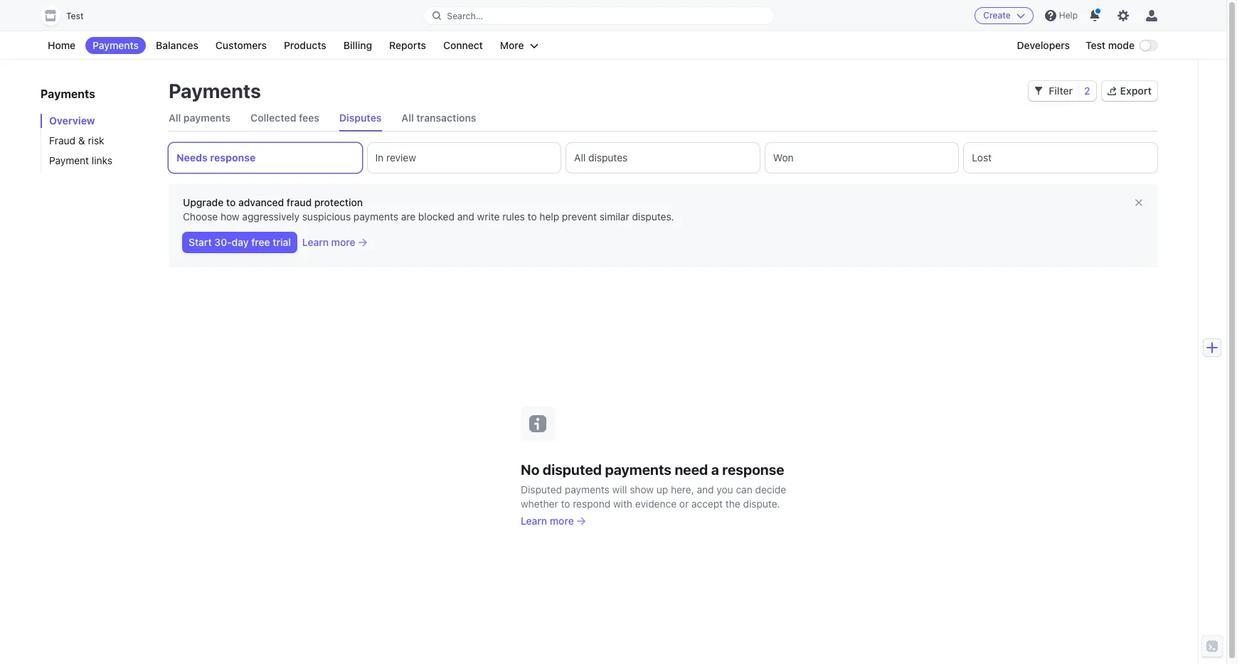 Task type: locate. For each thing, give the bounding box(es) containing it.
learn down whether
[[521, 515, 547, 527]]

to up how
[[226, 196, 236, 208]]

reports link
[[382, 37, 433, 54]]

2 tab list from the top
[[169, 143, 1158, 173]]

1 horizontal spatial more
[[550, 515, 574, 527]]

disputes.
[[632, 211, 674, 223]]

products link
[[277, 37, 334, 54]]

payments up overview
[[41, 88, 95, 100]]

test
[[66, 11, 84, 21], [1086, 39, 1106, 51]]

transactions
[[416, 112, 476, 124]]

the
[[726, 498, 741, 510]]

0 horizontal spatial learn more link
[[302, 236, 367, 250]]

dispute.
[[743, 498, 780, 510]]

0 vertical spatial response
[[210, 152, 256, 164]]

0 vertical spatial tab list
[[169, 105, 1158, 132]]

reports
[[389, 39, 426, 51]]

here,
[[671, 484, 694, 496]]

more down whether
[[550, 515, 574, 527]]

or
[[679, 498, 689, 510]]

won
[[773, 152, 794, 164]]

1 horizontal spatial response
[[722, 461, 785, 478]]

1 horizontal spatial and
[[697, 484, 714, 496]]

create
[[984, 10, 1011, 21]]

overview
[[49, 115, 95, 127]]

learn more link down evidence
[[521, 514, 805, 528]]

payments left are
[[354, 211, 398, 223]]

learn more link down suspicious
[[302, 236, 367, 250]]

fraud
[[287, 196, 312, 208]]

learn
[[302, 236, 329, 248], [521, 515, 547, 527]]

0 vertical spatial learn more
[[302, 236, 355, 248]]

1 horizontal spatial learn
[[521, 515, 547, 527]]

developers link
[[1010, 37, 1077, 54]]

to
[[226, 196, 236, 208], [528, 211, 537, 223], [561, 498, 570, 510]]

0 vertical spatial learn more link
[[302, 236, 367, 250]]

1 horizontal spatial learn more link
[[521, 514, 805, 528]]

create button
[[975, 7, 1034, 24]]

all left the disputes
[[574, 152, 586, 164]]

0 horizontal spatial test
[[66, 11, 84, 21]]

1 vertical spatial tab list
[[169, 143, 1158, 173]]

0 horizontal spatial more
[[331, 236, 355, 248]]

and
[[457, 211, 474, 223], [697, 484, 714, 496]]

in review button
[[368, 143, 561, 173]]

risk
[[88, 134, 104, 147]]

payments up all payments
[[169, 79, 261, 102]]

0 vertical spatial more
[[331, 236, 355, 248]]

learn for no disputed payments need a response
[[521, 515, 547, 527]]

need
[[675, 461, 708, 478]]

learn more down suspicious
[[302, 236, 355, 248]]

1 horizontal spatial all
[[402, 112, 414, 124]]

lost
[[972, 152, 992, 164]]

0 horizontal spatial learn more
[[302, 236, 355, 248]]

test up home
[[66, 11, 84, 21]]

payments
[[184, 112, 231, 124], [354, 211, 398, 223], [605, 461, 672, 478], [565, 484, 610, 496]]

tab list
[[169, 105, 1158, 132], [169, 143, 1158, 173]]

all transactions link
[[402, 105, 476, 131]]

similar
[[600, 211, 630, 223]]

1 horizontal spatial test
[[1086, 39, 1106, 51]]

all payments link
[[169, 105, 231, 131]]

all up needs
[[169, 112, 181, 124]]

0 horizontal spatial all
[[169, 112, 181, 124]]

learn more link for choose how aggressively suspicious payments are blocked and write rules to help prevent similar disputes.
[[302, 236, 367, 250]]

no disputed payments need a response
[[521, 461, 785, 478]]

1 vertical spatial learn more
[[521, 515, 574, 527]]

learn more down whether
[[521, 515, 574, 527]]

filter
[[1049, 85, 1073, 97]]

1 vertical spatial response
[[722, 461, 785, 478]]

learn more link
[[302, 236, 367, 250], [521, 514, 805, 528]]

1 vertical spatial learn more link
[[521, 514, 805, 528]]

0 horizontal spatial learn
[[302, 236, 329, 248]]

and left write
[[457, 211, 474, 223]]

free
[[251, 236, 270, 248]]

export
[[1120, 85, 1152, 97]]

0 vertical spatial to
[[226, 196, 236, 208]]

1 tab list from the top
[[169, 105, 1158, 132]]

payments
[[93, 39, 139, 51], [169, 79, 261, 102], [41, 88, 95, 100]]

all left transactions
[[402, 112, 414, 124]]

aggressively
[[242, 211, 300, 223]]

2 vertical spatial to
[[561, 498, 570, 510]]

to left help
[[528, 211, 537, 223]]

0 horizontal spatial and
[[457, 211, 474, 223]]

0 vertical spatial and
[[457, 211, 474, 223]]

no
[[521, 461, 540, 478]]

1 vertical spatial more
[[550, 515, 574, 527]]

learn more link for no disputed payments need a response
[[521, 514, 805, 528]]

disputed
[[521, 484, 562, 496]]

1 vertical spatial learn
[[521, 515, 547, 527]]

all disputes button
[[567, 143, 760, 173]]

1 vertical spatial test
[[1086, 39, 1106, 51]]

2 horizontal spatial to
[[561, 498, 570, 510]]

to right whether
[[561, 498, 570, 510]]

0 horizontal spatial response
[[210, 152, 256, 164]]

learn more for choose how aggressively suspicious payments are blocked and write rules to help prevent similar disputes.
[[302, 236, 355, 248]]

payments up respond
[[565, 484, 610, 496]]

search…
[[447, 10, 483, 21]]

trial
[[273, 236, 291, 248]]

all for all disputes
[[574, 152, 586, 164]]

disputes link
[[339, 105, 382, 131]]

help button
[[1039, 4, 1084, 27]]

decide
[[755, 484, 786, 496]]

connect link
[[436, 37, 490, 54]]

are
[[401, 211, 416, 223]]

payment links
[[49, 154, 112, 167]]

test left mode
[[1086, 39, 1106, 51]]

billing link
[[336, 37, 379, 54]]

0 horizontal spatial to
[[226, 196, 236, 208]]

and up "accept"
[[697, 484, 714, 496]]

test inside button
[[66, 11, 84, 21]]

response right needs
[[210, 152, 256, 164]]

all payments
[[169, 112, 231, 124]]

all for all transactions
[[402, 112, 414, 124]]

customers
[[216, 39, 267, 51]]

prevent
[[562, 211, 597, 223]]

0 vertical spatial learn
[[302, 236, 329, 248]]

learn down suspicious
[[302, 236, 329, 248]]

1 vertical spatial to
[[528, 211, 537, 223]]

0 vertical spatial test
[[66, 11, 84, 21]]

blocked
[[418, 211, 455, 223]]

disputed
[[543, 461, 602, 478]]

Search… search field
[[424, 7, 774, 25]]

more
[[331, 236, 355, 248], [550, 515, 574, 527]]

learn for choose how aggressively suspicious payments are blocked and write rules to help prevent similar disputes.
[[302, 236, 329, 248]]

all inside button
[[574, 152, 586, 164]]

more down suspicious
[[331, 236, 355, 248]]

payments inside disputed payments will show up here, and you can decide whether to respond with evidence or accept the dispute.
[[565, 484, 610, 496]]

to inside disputed payments will show up here, and you can decide whether to respond with evidence or accept the dispute.
[[561, 498, 570, 510]]

response
[[210, 152, 256, 164], [722, 461, 785, 478]]

tab list up disputes.
[[169, 143, 1158, 173]]

response up can
[[722, 461, 785, 478]]

connect
[[443, 39, 483, 51]]

2 horizontal spatial all
[[574, 152, 586, 164]]

all
[[169, 112, 181, 124], [402, 112, 414, 124], [574, 152, 586, 164]]

collected
[[251, 112, 296, 124]]

more for choose how aggressively suspicious payments are blocked and write rules to help prevent similar disputes.
[[331, 236, 355, 248]]

1 vertical spatial and
[[697, 484, 714, 496]]

tab list up all disputes button on the top of page
[[169, 105, 1158, 132]]

fees
[[299, 112, 319, 124]]

30-
[[214, 236, 232, 248]]

start 30-day free trial button
[[183, 233, 297, 253]]

1 horizontal spatial learn more
[[521, 515, 574, 527]]



Task type: vqa. For each thing, say whether or not it's contained in the screenshot.
Email
no



Task type: describe. For each thing, give the bounding box(es) containing it.
collected fees link
[[251, 105, 319, 131]]

won button
[[765, 143, 959, 173]]

needs response button
[[169, 143, 362, 173]]

choose
[[183, 211, 218, 223]]

collected fees
[[251, 112, 319, 124]]

respond
[[573, 498, 611, 510]]

in review
[[375, 152, 416, 164]]

payments right home
[[93, 39, 139, 51]]

fraud & risk link
[[41, 134, 154, 148]]

more
[[500, 39, 524, 51]]

&
[[78, 134, 85, 147]]

a
[[711, 461, 719, 478]]

test for test
[[66, 11, 84, 21]]

fraud & risk
[[49, 134, 104, 147]]

day
[[232, 236, 249, 248]]

needs
[[176, 152, 208, 164]]

response inside button
[[210, 152, 256, 164]]

write
[[477, 211, 500, 223]]

more button
[[493, 37, 546, 54]]

tab list containing needs response
[[169, 143, 1158, 173]]

payments up show
[[605, 461, 672, 478]]

export button
[[1102, 81, 1158, 101]]

accept
[[692, 498, 723, 510]]

Search… text field
[[424, 7, 774, 25]]

protection
[[314, 196, 363, 208]]

and inside upgrade to advanced fraud protection choose how aggressively suspicious payments are blocked and write rules to help prevent similar disputes.
[[457, 211, 474, 223]]

2
[[1084, 85, 1091, 97]]

whether
[[521, 498, 558, 510]]

you
[[717, 484, 733, 496]]

suspicious
[[302, 211, 351, 223]]

svg image
[[1035, 87, 1043, 95]]

payment
[[49, 154, 89, 167]]

evidence
[[635, 498, 677, 510]]

notifications image
[[1089, 10, 1101, 21]]

all transactions
[[402, 112, 476, 124]]

review
[[386, 152, 416, 164]]

how
[[221, 211, 240, 223]]

upgrade
[[183, 196, 224, 208]]

rules
[[503, 211, 525, 223]]

home
[[48, 39, 75, 51]]

show
[[630, 484, 654, 496]]

fraud
[[49, 134, 75, 147]]

test for test mode
[[1086, 39, 1106, 51]]

can
[[736, 484, 753, 496]]

mode
[[1108, 39, 1135, 51]]

test button
[[41, 6, 98, 26]]

all for all payments
[[169, 112, 181, 124]]

learn more for no disputed payments need a response
[[521, 515, 574, 527]]

help
[[540, 211, 559, 223]]

balances link
[[149, 37, 206, 54]]

with
[[613, 498, 633, 510]]

up
[[657, 484, 668, 496]]

start 30-day free trial
[[189, 236, 291, 248]]

disputes
[[339, 112, 382, 124]]

advanced
[[238, 196, 284, 208]]

home link
[[41, 37, 83, 54]]

balances
[[156, 39, 198, 51]]

more for no disputed payments need a response
[[550, 515, 574, 527]]

and inside disputed payments will show up here, and you can decide whether to respond with evidence or accept the dispute.
[[697, 484, 714, 496]]

overview link
[[41, 114, 154, 128]]

disputes
[[588, 152, 628, 164]]

payments link
[[85, 37, 146, 54]]

payments up the needs response
[[184, 112, 231, 124]]

all disputes
[[574, 152, 628, 164]]

needs response
[[176, 152, 256, 164]]

products
[[284, 39, 326, 51]]

payment links link
[[41, 154, 154, 168]]

in
[[375, 152, 384, 164]]

start
[[189, 236, 212, 248]]

payments inside upgrade to advanced fraud protection choose how aggressively suspicious payments are blocked and write rules to help prevent similar disputes.
[[354, 211, 398, 223]]

help
[[1059, 10, 1078, 21]]

developers
[[1017, 39, 1070, 51]]

test mode
[[1086, 39, 1135, 51]]

billing
[[343, 39, 372, 51]]

tab list containing all payments
[[169, 105, 1158, 132]]

upgrade to advanced fraud protection choose how aggressively suspicious payments are blocked and write rules to help prevent similar disputes.
[[183, 196, 674, 223]]

disputed payments will show up here, and you can decide whether to respond with evidence or accept the dispute.
[[521, 484, 786, 510]]

customers link
[[208, 37, 274, 54]]

1 horizontal spatial to
[[528, 211, 537, 223]]



